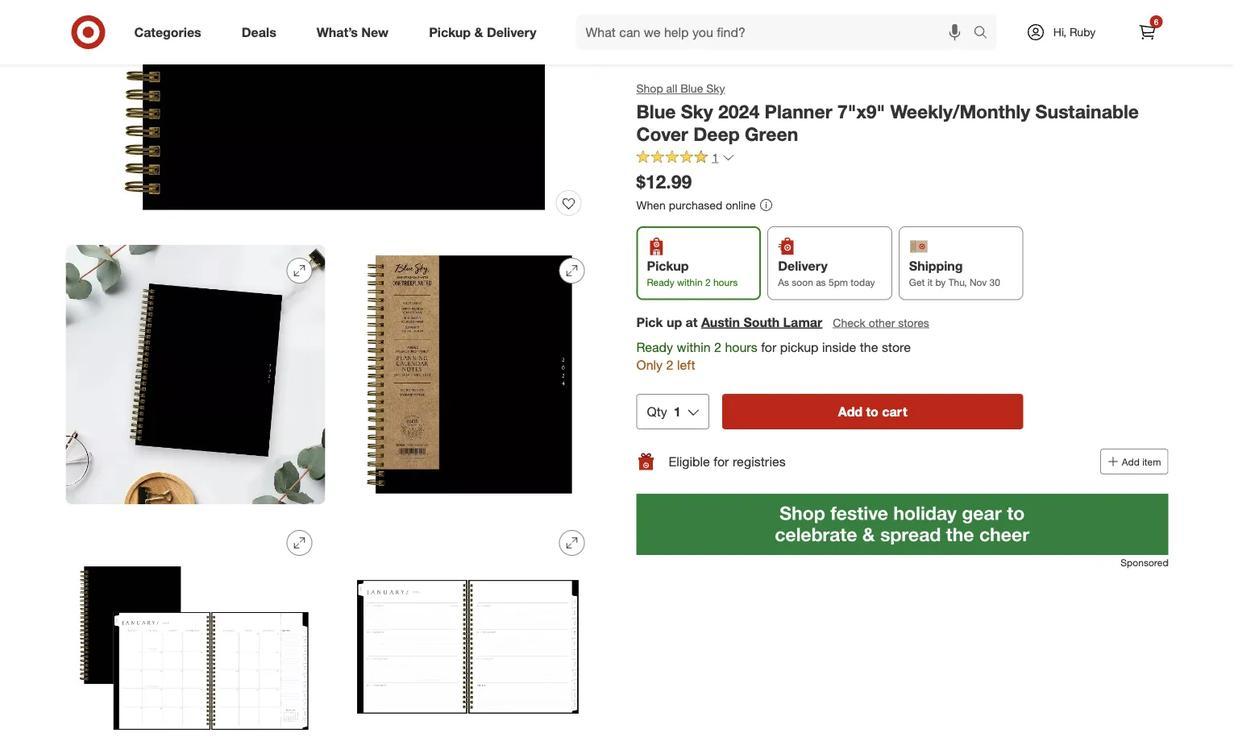 Task type: vqa. For each thing, say whether or not it's contained in the screenshot.
Add to cart
yes



Task type: describe. For each thing, give the bounding box(es) containing it.
what's
[[317, 24, 358, 40]]

blue sky 2024 planner 7&#34;x9&#34; weekly/monthly sustainable cover deep green, 5 of 14 image
[[338, 517, 598, 738]]

hours inside pickup ready within 2 hours
[[713, 277, 738, 289]]

thu,
[[948, 277, 967, 289]]

when purchased online
[[636, 198, 756, 212]]

ready inside ready within 2 hours for pickup inside the store only 2 left
[[636, 339, 673, 355]]

as
[[778, 277, 789, 289]]

2024
[[718, 100, 759, 123]]

it
[[927, 277, 933, 289]]

pickup for &
[[429, 24, 471, 40]]

$12.99
[[636, 170, 692, 193]]

1 vertical spatial sky
[[681, 100, 713, 123]]

within inside ready within 2 hours for pickup inside the store only 2 left
[[677, 339, 711, 355]]

check other stores
[[833, 315, 929, 330]]

shop all blue sky blue sky 2024 planner 7"x9" weekly/monthly sustainable cover deep green
[[636, 81, 1139, 146]]

pick
[[636, 314, 663, 330]]

0 vertical spatial sky
[[706, 81, 725, 96]]

blue sky 2024 planner 7&#34;x9&#34; weekly/monthly sustainable cover deep green, 4 of 14 image
[[66, 517, 325, 738]]

ready inside pickup ready within 2 hours
[[647, 277, 674, 289]]

store
[[882, 339, 911, 355]]

by
[[935, 277, 946, 289]]

1 vertical spatial for
[[714, 454, 729, 470]]

7"x9"
[[838, 100, 885, 123]]

qty
[[647, 404, 667, 420]]

stores
[[898, 315, 929, 330]]

pickup for ready
[[647, 258, 689, 274]]

other
[[869, 315, 895, 330]]

pickup
[[780, 339, 819, 355]]

sponsored
[[1121, 557, 1168, 569]]

online
[[726, 198, 756, 212]]

weekly/monthly
[[890, 100, 1030, 123]]

shipping get it by thu, nov 30
[[909, 258, 1000, 289]]

What can we help you find? suggestions appear below search field
[[576, 15, 977, 50]]

0 vertical spatial delivery
[[487, 24, 536, 40]]

advertisement region
[[636, 494, 1168, 555]]

blue sky 2024 planner 7&#34;x9&#34; weekly/monthly sustainable cover deep green, 3 of 14 image
[[338, 245, 598, 505]]

green
[[745, 123, 798, 146]]

registries
[[733, 454, 786, 470]]

item
[[1142, 456, 1161, 468]]

as
[[816, 277, 826, 289]]

check
[[833, 315, 866, 330]]

1 inside "link"
[[712, 150, 718, 164]]

delivery as soon as 5pm today
[[778, 258, 875, 289]]

nov
[[970, 277, 987, 289]]

today
[[851, 277, 875, 289]]

deep
[[693, 123, 740, 146]]

2 horizontal spatial 2
[[714, 339, 721, 355]]

eligible for registries
[[669, 454, 786, 470]]

austin south lamar button
[[701, 313, 822, 331]]

pick up at austin south lamar
[[636, 314, 822, 330]]

hi, ruby
[[1053, 25, 1096, 39]]

add for add to cart
[[838, 404, 863, 420]]

&
[[474, 24, 483, 40]]



Task type: locate. For each thing, give the bounding box(es) containing it.
sustainable
[[1035, 100, 1139, 123]]

blue right all
[[680, 81, 703, 96]]

1 down deep
[[712, 150, 718, 164]]

delivery right the '&' on the left top of the page
[[487, 24, 536, 40]]

ready
[[647, 277, 674, 289], [636, 339, 673, 355]]

hours
[[713, 277, 738, 289], [725, 339, 757, 355]]

1 horizontal spatial 1
[[712, 150, 718, 164]]

add left to
[[838, 404, 863, 420]]

categories
[[134, 24, 201, 40]]

2 vertical spatial 2
[[666, 358, 673, 373]]

2 left 'left'
[[666, 358, 673, 373]]

hours up pick up at austin south lamar
[[713, 277, 738, 289]]

search button
[[966, 15, 1005, 53]]

delivery up soon
[[778, 258, 828, 274]]

pickup
[[429, 24, 471, 40], [647, 258, 689, 274]]

1 vertical spatial pickup
[[647, 258, 689, 274]]

1 link
[[636, 150, 735, 168]]

purchased
[[669, 198, 723, 212]]

0 horizontal spatial add
[[838, 404, 863, 420]]

south
[[744, 314, 780, 330]]

1 horizontal spatial for
[[761, 339, 776, 355]]

at
[[686, 314, 698, 330]]

add inside button
[[838, 404, 863, 420]]

blue down shop
[[636, 100, 676, 123]]

delivery
[[487, 24, 536, 40], [778, 258, 828, 274]]

to
[[866, 404, 879, 420]]

1 vertical spatial blue
[[636, 100, 676, 123]]

soon
[[792, 277, 813, 289]]

0 horizontal spatial blue
[[636, 100, 676, 123]]

0 horizontal spatial 2
[[666, 358, 673, 373]]

for inside ready within 2 hours for pickup inside the store only 2 left
[[761, 339, 776, 355]]

lamar
[[783, 314, 822, 330]]

within up at
[[677, 277, 703, 289]]

add to cart
[[838, 404, 907, 420]]

inside
[[822, 339, 856, 355]]

2 down austin on the right top
[[714, 339, 721, 355]]

add to cart button
[[722, 394, 1023, 430]]

pickup & delivery
[[429, 24, 536, 40]]

hours down pick up at austin south lamar
[[725, 339, 757, 355]]

blue
[[680, 81, 703, 96], [636, 100, 676, 123]]

pickup up up
[[647, 258, 689, 274]]

check other stores button
[[832, 314, 930, 332]]

1 vertical spatial add
[[1122, 456, 1140, 468]]

within up 'left'
[[677, 339, 711, 355]]

qty 1
[[647, 404, 681, 420]]

0 vertical spatial 2
[[705, 277, 711, 289]]

hi,
[[1053, 25, 1067, 39]]

5pm
[[829, 277, 848, 289]]

austin
[[701, 314, 740, 330]]

up
[[667, 314, 682, 330]]

2
[[705, 277, 711, 289], [714, 339, 721, 355], [666, 358, 673, 373]]

pickup left the '&' on the left top of the page
[[429, 24, 471, 40]]

add item button
[[1100, 449, 1168, 475]]

0 vertical spatial pickup
[[429, 24, 471, 40]]

eligible
[[669, 454, 710, 470]]

left
[[677, 358, 695, 373]]

1 horizontal spatial pickup
[[647, 258, 689, 274]]

categories link
[[121, 15, 221, 50]]

shipping
[[909, 258, 963, 274]]

0 vertical spatial blue
[[680, 81, 703, 96]]

0 vertical spatial 1
[[712, 150, 718, 164]]

6
[[1154, 17, 1159, 27]]

6 link
[[1130, 15, 1165, 50]]

1
[[712, 150, 718, 164], [674, 404, 681, 420]]

planner
[[765, 100, 832, 123]]

for
[[761, 339, 776, 355], [714, 454, 729, 470]]

add left item
[[1122, 456, 1140, 468]]

when
[[636, 198, 666, 212]]

blue sky 2024 planner 7&#34;x9&#34; weekly/monthly sustainable cover deep green, 2 of 14 image
[[66, 245, 325, 505]]

sky up 2024 on the right of the page
[[706, 81, 725, 96]]

0 horizontal spatial 1
[[674, 404, 681, 420]]

ruby
[[1070, 25, 1096, 39]]

deals
[[242, 24, 276, 40]]

within
[[677, 277, 703, 289], [677, 339, 711, 355]]

within inside pickup ready within 2 hours
[[677, 277, 703, 289]]

1 vertical spatial delivery
[[778, 258, 828, 274]]

all
[[666, 81, 677, 96]]

1 horizontal spatial blue
[[680, 81, 703, 96]]

cover
[[636, 123, 688, 146]]

sky up deep
[[681, 100, 713, 123]]

pickup & delivery link
[[415, 15, 557, 50]]

ready up only
[[636, 339, 673, 355]]

0 vertical spatial within
[[677, 277, 703, 289]]

30
[[989, 277, 1000, 289]]

search
[[966, 26, 1005, 42]]

the
[[860, 339, 878, 355]]

0 vertical spatial add
[[838, 404, 863, 420]]

0 horizontal spatial delivery
[[487, 24, 536, 40]]

new
[[361, 24, 389, 40]]

1 vertical spatial within
[[677, 339, 711, 355]]

1 horizontal spatial 2
[[705, 277, 711, 289]]

1 vertical spatial 1
[[674, 404, 681, 420]]

shop
[[636, 81, 663, 96]]

1 horizontal spatial delivery
[[778, 258, 828, 274]]

what's new link
[[303, 15, 409, 50]]

0 vertical spatial ready
[[647, 277, 674, 289]]

for right eligible
[[714, 454, 729, 470]]

get
[[909, 277, 925, 289]]

hours inside ready within 2 hours for pickup inside the store only 2 left
[[725, 339, 757, 355]]

only
[[636, 358, 663, 373]]

0 horizontal spatial pickup
[[429, 24, 471, 40]]

add item
[[1122, 456, 1161, 468]]

cart
[[882, 404, 907, 420]]

1 vertical spatial 2
[[714, 339, 721, 355]]

0 vertical spatial hours
[[713, 277, 738, 289]]

add inside button
[[1122, 456, 1140, 468]]

0 horizontal spatial for
[[714, 454, 729, 470]]

add
[[838, 404, 863, 420], [1122, 456, 1140, 468]]

ready up pick
[[647, 277, 674, 289]]

pickup ready within 2 hours
[[647, 258, 738, 289]]

for down austin south lamar button on the right top of page
[[761, 339, 776, 355]]

sky
[[706, 81, 725, 96], [681, 100, 713, 123]]

blue sky 2024 planner 7&#34;x9&#34; weekly/monthly sustainable cover deep green, 1 of 14 image
[[66, 0, 598, 232]]

what's new
[[317, 24, 389, 40]]

1 vertical spatial ready
[[636, 339, 673, 355]]

2 inside pickup ready within 2 hours
[[705, 277, 711, 289]]

ready within 2 hours for pickup inside the store only 2 left
[[636, 339, 911, 373]]

delivery inside delivery as soon as 5pm today
[[778, 258, 828, 274]]

deals link
[[228, 15, 296, 50]]

0 vertical spatial for
[[761, 339, 776, 355]]

pickup inside pickup ready within 2 hours
[[647, 258, 689, 274]]

1 horizontal spatial add
[[1122, 456, 1140, 468]]

add for add item
[[1122, 456, 1140, 468]]

1 vertical spatial hours
[[725, 339, 757, 355]]

1 right qty
[[674, 404, 681, 420]]

2 up austin on the right top
[[705, 277, 711, 289]]



